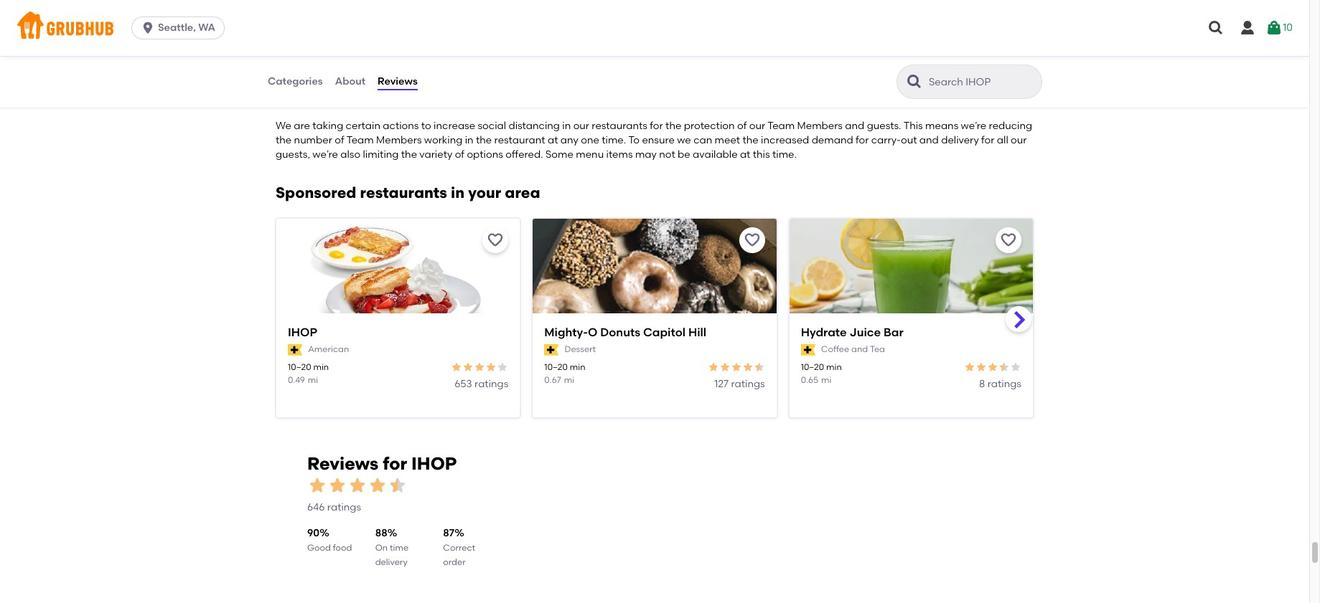 Task type: vqa. For each thing, say whether or not it's contained in the screenshot.


Task type: describe. For each thing, give the bounding box(es) containing it.
0 vertical spatial and
[[845, 120, 865, 132]]

area
[[505, 183, 540, 201]]

653 ratings
[[455, 378, 509, 390]]

demand
[[812, 134, 853, 146]]

subscription pass image
[[544, 344, 559, 356]]

10–20 for mighty-o donuts capitol hill
[[544, 363, 568, 373]]

also
[[341, 149, 361, 161]]

means
[[926, 120, 959, 132]]

mi for hydrate juice bar
[[821, 375, 832, 385]]

out
[[901, 134, 917, 146]]

for up ensure on the top of page
[[650, 120, 663, 132]]

0 horizontal spatial members
[[376, 134, 422, 146]]

dessert
[[565, 345, 596, 355]]

sponsored
[[276, 183, 356, 201]]

mighty-o donuts capitol hill logo image
[[533, 219, 777, 339]]

reducing
[[989, 120, 1033, 132]]

offered.
[[506, 149, 543, 161]]

mighty-o donuts capitol hill
[[544, 326, 707, 339]]

categories
[[268, 75, 323, 87]]

we
[[677, 134, 691, 146]]

mi for ihop
[[308, 375, 318, 385]]

certain
[[346, 120, 381, 132]]

delivery inside the 88 on time delivery
[[375, 558, 408, 568]]

min for mighty-o donuts capitol hill
[[570, 363, 586, 373]]

10
[[1283, 21, 1293, 34]]

save this restaurant image for hydrate juice bar
[[1000, 232, 1017, 249]]

increase
[[434, 120, 475, 132]]

distancing
[[509, 120, 560, 132]]

8 ratings
[[979, 378, 1022, 390]]

reviews for ihop
[[307, 454, 457, 475]]

about button
[[334, 56, 366, 108]]

seattle, wa
[[158, 22, 215, 34]]

hydrate juice bar logo image
[[790, 219, 1033, 339]]

0 vertical spatial time.
[[602, 134, 626, 146]]

seattle,
[[158, 22, 196, 34]]

protection
[[684, 120, 735, 132]]

1 horizontal spatial at
[[740, 149, 751, 161]]

2 horizontal spatial of
[[737, 120, 747, 132]]

646
[[307, 502, 325, 514]]

0 vertical spatial we're
[[961, 120, 987, 132]]

subscription pass image for hydrate juice bar
[[801, 344, 816, 356]]

653
[[455, 378, 472, 390]]

this
[[753, 149, 770, 161]]

1 horizontal spatial svg image
[[1208, 19, 1225, 37]]

88
[[375, 528, 388, 540]]

2 horizontal spatial svg image
[[1239, 19, 1257, 37]]

10–20 min 0.65 mi
[[801, 363, 842, 385]]

0 horizontal spatial of
[[335, 134, 344, 146]]

ihop link
[[288, 325, 509, 341]]

all
[[997, 134, 1009, 146]]

wa
[[198, 22, 215, 34]]

1 save this restaurant button from the left
[[483, 227, 509, 253]]

menu
[[576, 149, 604, 161]]

0 horizontal spatial our
[[573, 120, 590, 132]]

svg image
[[1266, 19, 1283, 37]]

0.67
[[544, 375, 561, 385]]

save this restaurant image
[[487, 232, 504, 249]]

0 horizontal spatial we're
[[313, 149, 338, 161]]

1 horizontal spatial members
[[797, 120, 843, 132]]

actions
[[383, 120, 419, 132]]

are
[[294, 120, 310, 132]]

the left variety
[[401, 149, 417, 161]]

meet
[[715, 134, 740, 146]]

0 horizontal spatial ihop
[[288, 326, 317, 339]]

the up this
[[743, 134, 759, 146]]

donuts
[[600, 326, 640, 339]]

guests,
[[276, 149, 310, 161]]

0.49
[[288, 375, 305, 385]]

87
[[443, 528, 455, 540]]

90
[[307, 528, 320, 540]]

save this restaurant image for mighty-o donuts capitol hill
[[744, 232, 761, 249]]

ratings for hydrate juice bar
[[988, 378, 1022, 390]]

correct
[[443, 543, 475, 553]]

seattle, wa button
[[131, 17, 230, 39]]

subscription pass image for ihop
[[288, 344, 302, 356]]

good
[[307, 543, 331, 553]]

2 vertical spatial in
[[451, 183, 465, 201]]

hydrate juice bar link
[[801, 325, 1022, 341]]

0.65
[[801, 375, 819, 385]]

88 on time delivery
[[375, 528, 409, 568]]

2 horizontal spatial our
[[1011, 134, 1027, 146]]

categories button
[[267, 56, 324, 108]]

search icon image
[[906, 73, 923, 90]]

options
[[467, 149, 503, 161]]

for up 88
[[383, 454, 407, 475]]

capitol
[[643, 326, 686, 339]]

to
[[629, 134, 640, 146]]

number
[[294, 134, 332, 146]]

646 ratings
[[307, 502, 361, 514]]

mighty-o donuts capitol hill link
[[544, 325, 765, 341]]

order
[[443, 558, 466, 568]]

reviews for reviews
[[378, 75, 418, 87]]

0 horizontal spatial restaurants
[[360, 183, 447, 201]]

time
[[390, 543, 409, 553]]

we
[[276, 120, 291, 132]]

to
[[421, 120, 431, 132]]

hydrate
[[801, 326, 847, 339]]

min for hydrate juice bar
[[826, 363, 842, 373]]

tea
[[870, 345, 885, 355]]



Task type: locate. For each thing, give the bounding box(es) containing it.
1 horizontal spatial of
[[455, 149, 465, 161]]

min inside 10–20 min 0.49 mi
[[313, 363, 329, 373]]

time. up "items"
[[602, 134, 626, 146]]

1 vertical spatial reviews
[[307, 454, 379, 475]]

2 min from the left
[[570, 363, 586, 373]]

2 vertical spatial of
[[455, 149, 465, 161]]

10–20 up the 0.49
[[288, 363, 311, 373]]

ihop up 87
[[411, 454, 457, 475]]

limiting
[[363, 149, 399, 161]]

1 vertical spatial delivery
[[375, 558, 408, 568]]

ratings
[[475, 378, 509, 390], [731, 378, 765, 390], [988, 378, 1022, 390], [327, 502, 361, 514]]

0 vertical spatial of
[[737, 120, 747, 132]]

ensure
[[642, 134, 675, 146]]

1 vertical spatial we're
[[313, 149, 338, 161]]

subscription pass image down hydrate
[[801, 344, 816, 356]]

127
[[715, 378, 729, 390]]

svg image
[[1208, 19, 1225, 37], [1239, 19, 1257, 37], [141, 21, 155, 35]]

1 horizontal spatial min
[[570, 363, 586, 373]]

taking
[[313, 120, 343, 132]]

1 horizontal spatial team
[[768, 120, 795, 132]]

ihop
[[288, 326, 317, 339], [411, 454, 457, 475]]

1 horizontal spatial time.
[[773, 149, 797, 161]]

0 vertical spatial team
[[768, 120, 795, 132]]

10–20 inside 10–20 min 0.65 mi
[[801, 363, 824, 373]]

reviews for reviews for ihop
[[307, 454, 379, 475]]

ihop up 'american' at left bottom
[[288, 326, 317, 339]]

10–20 min 0.49 mi
[[288, 363, 329, 385]]

2 horizontal spatial mi
[[821, 375, 832, 385]]

time. down 'increased'
[[773, 149, 797, 161]]

1 10–20 from the left
[[288, 363, 311, 373]]

10–20 up "0.65"
[[801, 363, 824, 373]]

at up "some"
[[548, 134, 558, 146]]

1 horizontal spatial 10–20
[[544, 363, 568, 373]]

our
[[573, 120, 590, 132], [749, 120, 765, 132], [1011, 134, 1027, 146]]

1 vertical spatial time.
[[773, 149, 797, 161]]

your
[[468, 183, 501, 201]]

0 horizontal spatial svg image
[[141, 21, 155, 35]]

3 save this restaurant button from the left
[[996, 227, 1022, 253]]

reviews
[[378, 75, 418, 87], [307, 454, 379, 475]]

juice
[[850, 326, 881, 339]]

1 horizontal spatial ihop
[[411, 454, 457, 475]]

1 vertical spatial at
[[740, 149, 751, 161]]

one
[[581, 134, 599, 146]]

mi
[[308, 375, 318, 385], [564, 375, 574, 385], [821, 375, 832, 385]]

10–20 for hydrate juice bar
[[801, 363, 824, 373]]

main navigation navigation
[[0, 0, 1310, 56]]

our up this
[[749, 120, 765, 132]]

2 horizontal spatial 10–20
[[801, 363, 824, 373]]

10–20 up 0.67
[[544, 363, 568, 373]]

in up any
[[562, 120, 571, 132]]

min down coffee
[[826, 363, 842, 373]]

1 horizontal spatial save this restaurant image
[[1000, 232, 1017, 249]]

87 correct order
[[443, 528, 475, 568]]

90 good food
[[307, 528, 352, 553]]

we are taking certain actions to increase social distancing in our restaurants for the protection of our team members and guests. this means we're reducing the number of team members working in the restaurant at any one time. to ensure we can meet the increased demand for carry-out and delivery for all our guests, we're also limiting the variety of options offered. some menu items may not be available at this time.
[[276, 120, 1033, 161]]

hydrate juice bar
[[801, 326, 904, 339]]

delivery down time
[[375, 558, 408, 568]]

mi inside 10–20 min 0.49 mi
[[308, 375, 318, 385]]

the up we
[[666, 120, 682, 132]]

2 subscription pass image from the left
[[801, 344, 816, 356]]

reviews button
[[377, 56, 418, 108]]

o
[[588, 326, 598, 339]]

mi right "0.65"
[[821, 375, 832, 385]]

2 save this restaurant image from the left
[[1000, 232, 1017, 249]]

save this restaurant button
[[483, 227, 509, 253], [739, 227, 765, 253], [996, 227, 1022, 253]]

ihop logo image
[[276, 219, 520, 339]]

1 horizontal spatial restaurants
[[592, 120, 648, 132]]

food
[[333, 543, 352, 553]]

variety
[[420, 149, 453, 161]]

1 vertical spatial restaurants
[[360, 183, 447, 201]]

american
[[308, 345, 349, 355]]

reviews up actions
[[378, 75, 418, 87]]

hill
[[688, 326, 707, 339]]

0 vertical spatial in
[[562, 120, 571, 132]]

ratings right 127
[[731, 378, 765, 390]]

1 horizontal spatial our
[[749, 120, 765, 132]]

0 vertical spatial reviews
[[378, 75, 418, 87]]

delivery inside we are taking certain actions to increase social distancing in our restaurants for the protection of our team members and guests. this means we're reducing the number of team members working in the restaurant at any one time. to ensure we can meet the increased demand for carry-out and delivery for all our guests, we're also limiting the variety of options offered. some menu items may not be available at this time.
[[941, 134, 979, 146]]

min down 'american' at left bottom
[[313, 363, 329, 373]]

mi right 0.67
[[564, 375, 574, 385]]

restaurants down the limiting
[[360, 183, 447, 201]]

restaurants inside we are taking certain actions to increase social distancing in our restaurants for the protection of our team members and guests. this means we're reducing the number of team members working in the restaurant at any one time. to ensure we can meet the increased demand for carry-out and delivery for all our guests, we're also limiting the variety of options offered. some menu items may not be available at this time.
[[592, 120, 648, 132]]

our right the all
[[1011, 134, 1027, 146]]

1 min from the left
[[313, 363, 329, 373]]

2 horizontal spatial save this restaurant button
[[996, 227, 1022, 253]]

mi for mighty-o donuts capitol hill
[[564, 375, 574, 385]]

1 vertical spatial of
[[335, 134, 344, 146]]

1 vertical spatial ihop
[[411, 454, 457, 475]]

reviews inside 'button'
[[378, 75, 418, 87]]

members
[[797, 120, 843, 132], [376, 134, 422, 146]]

0 horizontal spatial at
[[548, 134, 558, 146]]

save this restaurant button for hydrate
[[996, 227, 1022, 253]]

may
[[635, 149, 657, 161]]

members up 'demand'
[[797, 120, 843, 132]]

restaurants
[[592, 120, 648, 132], [360, 183, 447, 201]]

and left the tea
[[852, 345, 868, 355]]

10 button
[[1266, 15, 1293, 41]]

carry-
[[871, 134, 901, 146]]

min inside the '10–20 min 0.67 mi'
[[570, 363, 586, 373]]

not
[[659, 149, 675, 161]]

1 vertical spatial members
[[376, 134, 422, 146]]

0 vertical spatial delivery
[[941, 134, 979, 146]]

0 horizontal spatial subscription pass image
[[288, 344, 302, 356]]

about
[[335, 75, 366, 87]]

working
[[424, 134, 463, 146]]

3 min from the left
[[826, 363, 842, 373]]

min for ihop
[[313, 363, 329, 373]]

2 horizontal spatial min
[[826, 363, 842, 373]]

127 ratings
[[715, 378, 765, 390]]

mighty-
[[544, 326, 588, 339]]

guests.
[[867, 120, 901, 132]]

0 horizontal spatial mi
[[308, 375, 318, 385]]

star icon image
[[451, 362, 463, 374], [463, 362, 474, 374], [474, 362, 486, 374], [486, 362, 497, 374], [497, 362, 509, 374], [708, 362, 719, 374], [719, 362, 731, 374], [731, 362, 742, 374], [742, 362, 754, 374], [754, 362, 765, 374], [754, 362, 765, 374], [964, 362, 976, 374], [976, 362, 987, 374], [987, 362, 999, 374], [999, 362, 1010, 374], [999, 362, 1010, 374], [1010, 362, 1022, 374], [307, 476, 327, 496], [327, 476, 348, 496], [348, 476, 368, 496], [368, 476, 388, 496], [388, 476, 408, 496], [388, 476, 408, 496]]

can
[[694, 134, 712, 146]]

save this restaurant image
[[744, 232, 761, 249], [1000, 232, 1017, 249]]

3 10–20 from the left
[[801, 363, 824, 373]]

restaurants up to
[[592, 120, 648, 132]]

8
[[979, 378, 985, 390]]

bar
[[884, 326, 904, 339]]

ratings right 8 at the bottom right of the page
[[988, 378, 1022, 390]]

0 horizontal spatial min
[[313, 363, 329, 373]]

1 horizontal spatial subscription pass image
[[801, 344, 816, 356]]

0 horizontal spatial save this restaurant image
[[744, 232, 761, 249]]

in down the increase
[[465, 134, 474, 146]]

ratings right 653
[[475, 378, 509, 390]]

team down certain
[[347, 134, 374, 146]]

1 vertical spatial team
[[347, 134, 374, 146]]

our up one
[[573, 120, 590, 132]]

the down we
[[276, 134, 292, 146]]

and up 'demand'
[[845, 120, 865, 132]]

2 vertical spatial and
[[852, 345, 868, 355]]

of down working
[[455, 149, 465, 161]]

1 vertical spatial in
[[465, 134, 474, 146]]

10–20 min 0.67 mi
[[544, 363, 586, 385]]

and down means
[[920, 134, 939, 146]]

min down dessert
[[570, 363, 586, 373]]

for
[[650, 120, 663, 132], [856, 134, 869, 146], [982, 134, 995, 146], [383, 454, 407, 475]]

10–20 inside the '10–20 min 0.67 mi'
[[544, 363, 568, 373]]

0 horizontal spatial delivery
[[375, 558, 408, 568]]

restaurant
[[494, 134, 545, 146]]

1 horizontal spatial save this restaurant button
[[739, 227, 765, 253]]

2 10–20 from the left
[[544, 363, 568, 373]]

1 mi from the left
[[308, 375, 318, 385]]

be
[[678, 149, 691, 161]]

0 horizontal spatial time.
[[602, 134, 626, 146]]

coffee
[[821, 345, 850, 355]]

social
[[478, 120, 506, 132]]

1 horizontal spatial we're
[[961, 120, 987, 132]]

in
[[562, 120, 571, 132], [465, 134, 474, 146], [451, 183, 465, 201]]

in left your
[[451, 183, 465, 201]]

on
[[375, 543, 388, 553]]

2 mi from the left
[[564, 375, 574, 385]]

1 save this restaurant image from the left
[[744, 232, 761, 249]]

increased
[[761, 134, 809, 146]]

ratings for ihop
[[475, 378, 509, 390]]

0 vertical spatial members
[[797, 120, 843, 132]]

1 horizontal spatial mi
[[564, 375, 574, 385]]

some
[[546, 149, 574, 161]]

members down actions
[[376, 134, 422, 146]]

0 horizontal spatial team
[[347, 134, 374, 146]]

0 vertical spatial ihop
[[288, 326, 317, 339]]

10–20 inside 10–20 min 0.49 mi
[[288, 363, 311, 373]]

we're right means
[[961, 120, 987, 132]]

reviews up 646 ratings
[[307, 454, 379, 475]]

at
[[548, 134, 558, 146], [740, 149, 751, 161]]

1 vertical spatial and
[[920, 134, 939, 146]]

min inside 10–20 min 0.65 mi
[[826, 363, 842, 373]]

mi right the 0.49
[[308, 375, 318, 385]]

Search IHOP search field
[[928, 75, 1038, 89]]

0 horizontal spatial save this restaurant button
[[483, 227, 509, 253]]

1 subscription pass image from the left
[[288, 344, 302, 356]]

for left the all
[[982, 134, 995, 146]]

of up "meet"
[[737, 120, 747, 132]]

team up 'increased'
[[768, 120, 795, 132]]

at left this
[[740, 149, 751, 161]]

we're down number
[[313, 149, 338, 161]]

min
[[313, 363, 329, 373], [570, 363, 586, 373], [826, 363, 842, 373]]

ratings right 646
[[327, 502, 361, 514]]

0 vertical spatial at
[[548, 134, 558, 146]]

subscription pass image
[[288, 344, 302, 356], [801, 344, 816, 356]]

2 save this restaurant button from the left
[[739, 227, 765, 253]]

of up "also"
[[335, 134, 344, 146]]

save this restaurant button for mighty-
[[739, 227, 765, 253]]

time.
[[602, 134, 626, 146], [773, 149, 797, 161]]

mi inside the '10–20 min 0.67 mi'
[[564, 375, 574, 385]]

subscription pass image up 10–20 min 0.49 mi
[[288, 344, 302, 356]]

this
[[904, 120, 923, 132]]

ratings for mighty-o donuts capitol hill
[[731, 378, 765, 390]]

10–20 for ihop
[[288, 363, 311, 373]]

available
[[693, 149, 738, 161]]

the up options in the top left of the page
[[476, 134, 492, 146]]

0 horizontal spatial 10–20
[[288, 363, 311, 373]]

items
[[606, 149, 633, 161]]

sponsored restaurants in your area
[[276, 183, 540, 201]]

1 horizontal spatial delivery
[[941, 134, 979, 146]]

0 vertical spatial restaurants
[[592, 120, 648, 132]]

3 mi from the left
[[821, 375, 832, 385]]

delivery down means
[[941, 134, 979, 146]]

svg image inside seattle, wa button
[[141, 21, 155, 35]]

for left carry-
[[856, 134, 869, 146]]

mi inside 10–20 min 0.65 mi
[[821, 375, 832, 385]]



